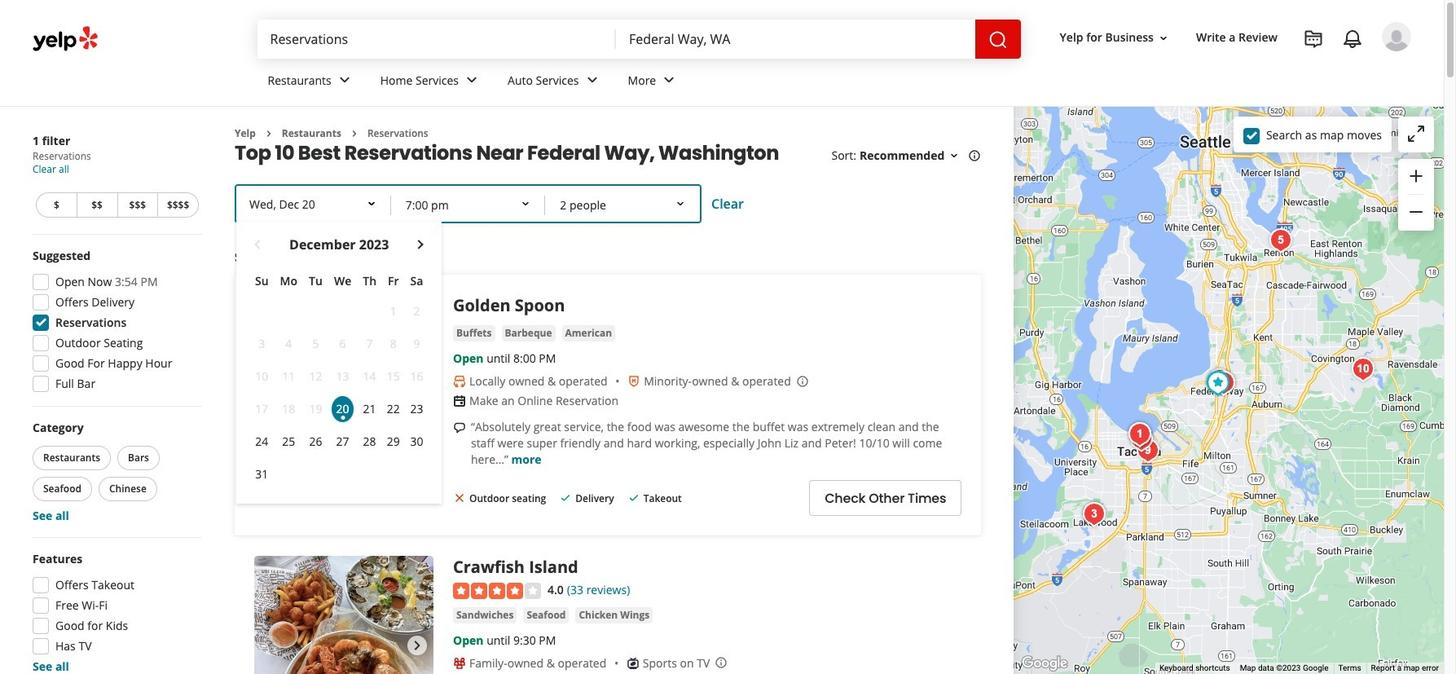 Task type: describe. For each thing, give the bounding box(es) containing it.
Time field
[[393, 188, 544, 224]]

thu dec 14, 2023 cell
[[360, 364, 379, 390]]

marianna ristorante image
[[1265, 224, 1298, 257]]

2 16 checkmark v2 image from the left
[[627, 491, 640, 504]]

next image for 16 locally owned v2 icon
[[408, 375, 427, 394]]

1 horizontal spatial 16 info v2 image
[[969, 149, 982, 162]]

things to do, nail salons, plumbers text field
[[257, 20, 616, 59]]

user actions element
[[1047, 20, 1435, 121]]

expand map image
[[1407, 124, 1427, 143]]

zoom out image
[[1407, 202, 1427, 222]]

blue rose bar image
[[1124, 418, 1157, 451]]

coco grill restaurant & lounge image
[[1132, 435, 1165, 467]]

1 row from the top
[[249, 268, 429, 295]]

Cover field
[[547, 188, 699, 224]]

1 24 chevron down v2 image from the left
[[335, 70, 354, 90]]

16 family owned v2 image
[[453, 657, 466, 670]]

16 reservation v2 image
[[453, 395, 466, 408]]

4 star rating image
[[453, 583, 541, 599]]

wed dec 13, 2023 cell
[[332, 364, 354, 390]]

sun dec 17, 2023 cell
[[253, 397, 271, 423]]

none field the things to do, nail salons, plumbers
[[257, 20, 616, 59]]

16 locally owned v2 image
[[453, 375, 466, 388]]

address, neighborhood, city, state or zip text field
[[616, 20, 975, 59]]

4 row from the top
[[249, 361, 429, 393]]

16 minority owned v2 image
[[628, 375, 641, 388]]

1 16 chevron right v2 image from the left
[[262, 127, 275, 140]]

indita mia image
[[1126, 423, 1159, 456]]

slideshow element for 16 locally owned v2 icon
[[254, 295, 434, 474]]

wed dec 6, 2023 cell
[[332, 331, 354, 357]]

grill in the woods image
[[1348, 353, 1380, 386]]

1 16 checkmark v2 image from the left
[[559, 491, 573, 504]]

2 24 chevron down v2 image from the left
[[583, 70, 602, 90]]



Task type: locate. For each thing, give the bounding box(es) containing it.
projects image
[[1304, 29, 1324, 49]]

search image
[[989, 30, 1008, 50]]

row up wed dec 6, 2023 cell
[[249, 295, 429, 328]]

previous image
[[261, 375, 280, 394], [261, 636, 280, 656]]

map region
[[991, 11, 1457, 674]]

1 vertical spatial 16 info v2 image
[[359, 251, 372, 264]]

16 chevron down v2 image
[[948, 149, 961, 162]]

next image
[[408, 375, 427, 394], [408, 636, 427, 656]]

16 info v2 image right 16 chevron down v2 icon
[[969, 149, 982, 162]]

thu dec 7, 2023 cell
[[360, 331, 379, 357]]

0 horizontal spatial 24 chevron down v2 image
[[335, 70, 354, 90]]

0 vertical spatial 16 info v2 image
[[969, 149, 982, 162]]

row group
[[249, 295, 429, 491]]

Select a date text field
[[236, 186, 391, 222]]

0 vertical spatial previous image
[[261, 375, 280, 394]]

2 slideshow element from the top
[[254, 556, 434, 674]]

sat dec 9, 2023 cell
[[408, 331, 426, 357]]

next image for 16 family owned v2 image
[[408, 636, 427, 656]]

1 horizontal spatial 16 checkmark v2 image
[[627, 491, 640, 504]]

tue dec 5, 2023 cell
[[307, 331, 325, 357]]

fri dec 15, 2023 cell
[[386, 364, 402, 390]]

0 horizontal spatial 16 info v2 image
[[359, 251, 372, 264]]

tue dec 19, 2023 cell
[[307, 397, 325, 423]]

mon dec 18, 2023 cell
[[278, 397, 300, 423]]

1 horizontal spatial 24 chevron down v2 image
[[583, 70, 602, 90]]

nolan p. image
[[1383, 22, 1412, 51]]

2 16 chevron right v2 image from the left
[[348, 127, 361, 140]]

None search field
[[257, 20, 1021, 59]]

1 previous image from the top
[[261, 375, 280, 394]]

notifications image
[[1343, 29, 1363, 49]]

1 slideshow element from the top
[[254, 295, 434, 474]]

row down tue dec 19, 2023 cell at the left bottom of page
[[249, 426, 429, 458]]

6 row from the top
[[249, 426, 429, 458]]

sun dec 10, 2023 cell
[[253, 364, 271, 390]]

16 chevron right v2 image
[[262, 127, 275, 140], [348, 127, 361, 140]]

16 close v2 image
[[453, 491, 466, 504]]

24 chevron down v2 image
[[462, 70, 482, 90], [660, 70, 679, 90]]

zoom in image
[[1407, 166, 1427, 186]]

slideshow element for 16 family owned v2 image
[[254, 556, 434, 674]]

0 vertical spatial next image
[[408, 375, 427, 394]]

business categories element
[[255, 59, 1412, 106]]

cuerno bravo prime steakhouse image
[[1124, 418, 1157, 451]]

1 vertical spatial slideshow element
[[254, 556, 434, 674]]

1 horizontal spatial 16 chevron right v2 image
[[348, 127, 361, 140]]

16 info v2 image down select a date text field
[[359, 251, 372, 264]]

2 24 chevron down v2 image from the left
[[660, 70, 679, 90]]

0 vertical spatial slideshow element
[[254, 295, 434, 474]]

info icon image
[[796, 375, 809, 388], [796, 375, 809, 388], [715, 656, 728, 669], [715, 656, 728, 669]]

tue dec 12, 2023 cell
[[307, 364, 325, 390]]

1 next image from the top
[[408, 375, 427, 394]]

rey carbon image
[[1079, 498, 1111, 531], [1079, 498, 1111, 531]]

wed dec 20, 2023 cell
[[328, 393, 357, 426]]

0 horizontal spatial 16 chevron right v2 image
[[262, 127, 275, 140]]

0 horizontal spatial 24 chevron down v2 image
[[462, 70, 482, 90]]

sat dec 16, 2023 cell
[[408, 364, 426, 390]]

1 vertical spatial previous image
[[261, 636, 280, 656]]

None field
[[257, 20, 616, 59], [616, 20, 975, 59]]

previous image for next image for 16 family owned v2 image
[[261, 636, 280, 656]]

row
[[249, 268, 429, 295], [249, 295, 429, 328], [249, 328, 429, 361], [249, 361, 429, 393], [249, 393, 429, 426], [249, 426, 429, 458]]

row up wed dec 13, 2023 'cell'
[[249, 328, 429, 361]]

previous image for next image associated with 16 locally owned v2 icon
[[261, 375, 280, 394]]

fri dec 1, 2023 cell
[[386, 299, 402, 325]]

24 chevron down v2 image
[[335, 70, 354, 90], [583, 70, 602, 90]]

crawfish island image
[[1208, 367, 1241, 399], [1208, 367, 1241, 399]]

1 horizontal spatial 24 chevron down v2 image
[[660, 70, 679, 90]]

2 row from the top
[[249, 295, 429, 328]]

1 vertical spatial next image
[[408, 636, 427, 656]]

5 row from the top
[[249, 393, 429, 426]]

mon dec 4, 2023 cell
[[278, 331, 300, 357]]

16 checkmark v2 image
[[559, 491, 573, 504], [627, 491, 640, 504]]

palace korean bar & grill image
[[1204, 364, 1237, 397]]

16 sports on tv v2 image
[[627, 657, 640, 670]]

sat dec 2, 2023 cell
[[408, 299, 426, 325]]

slideshow element
[[254, 295, 434, 474], [254, 556, 434, 674]]

group
[[1399, 159, 1435, 231], [28, 248, 202, 397], [29, 420, 202, 524], [28, 551, 202, 674]]

1 24 chevron down v2 image from the left
[[462, 70, 482, 90]]

0 horizontal spatial 16 checkmark v2 image
[[559, 491, 573, 504]]

mon dec 11, 2023 cell
[[278, 364, 300, 390]]

3 row from the top
[[249, 328, 429, 361]]

2 previous image from the top
[[261, 636, 280, 656]]

16 speech v2 image
[[453, 422, 466, 435]]

2 none field from the left
[[616, 20, 975, 59]]

1 none field from the left
[[257, 20, 616, 59]]

row down wed dec 13, 2023 'cell'
[[249, 393, 429, 426]]

16 chevron down v2 image
[[1158, 32, 1171, 45]]

grid
[[249, 235, 429, 491]]

16 info v2 image
[[969, 149, 982, 162], [359, 251, 372, 264]]

google image
[[1018, 653, 1072, 674]]

2 next image from the top
[[408, 636, 427, 656]]

sun dec 3, 2023 cell
[[253, 331, 271, 357]]

golden spoon image
[[1203, 367, 1235, 399], [1203, 367, 1235, 399]]

none field address, neighborhood, city, state or zip
[[616, 20, 975, 59]]

fri dec 8, 2023 cell
[[386, 331, 402, 357]]

row up fri dec 1, 2023 cell
[[249, 268, 429, 295]]

row down wed dec 6, 2023 cell
[[249, 361, 429, 393]]



Task type: vqa. For each thing, say whether or not it's contained in the screenshot.
the rightmost qi
no



